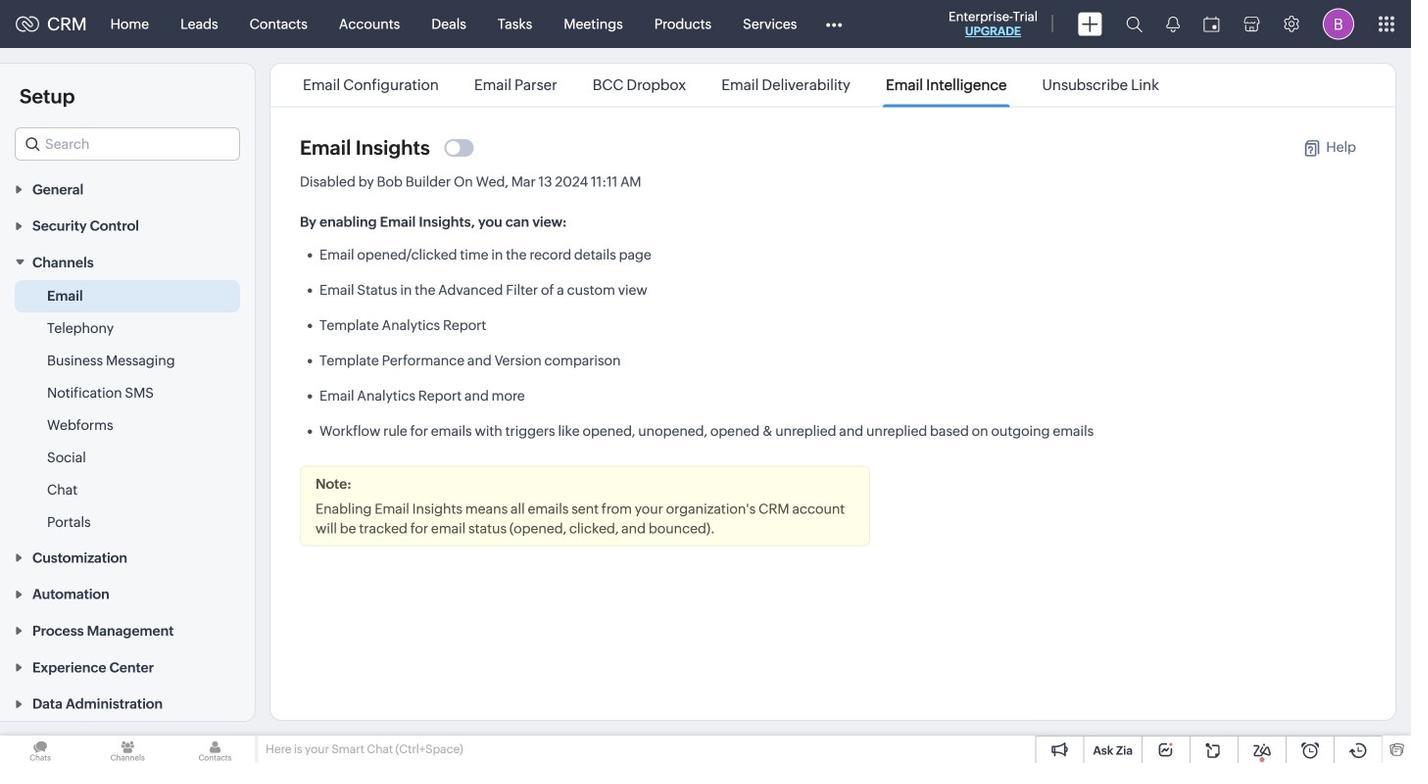 Task type: describe. For each thing, give the bounding box(es) containing it.
chats image
[[0, 736, 81, 763]]

signals element
[[1154, 0, 1192, 48]]

profile image
[[1323, 8, 1354, 40]]

Other Modules field
[[813, 8, 855, 40]]

channels image
[[87, 736, 168, 763]]

profile element
[[1311, 0, 1366, 48]]

signals image
[[1166, 16, 1180, 32]]

search image
[[1126, 16, 1143, 32]]

calendar image
[[1203, 16, 1220, 32]]

Search text field
[[16, 128, 239, 160]]

create menu image
[[1078, 12, 1102, 36]]

create menu element
[[1066, 0, 1114, 48]]



Task type: vqa. For each thing, say whether or not it's contained in the screenshot.
landing image
no



Task type: locate. For each thing, give the bounding box(es) containing it.
contacts image
[[175, 736, 255, 763]]

region
[[0, 280, 255, 539]]

list
[[285, 64, 1177, 106]]

None field
[[15, 127, 240, 161]]

logo image
[[16, 16, 39, 32]]

search element
[[1114, 0, 1154, 48]]



